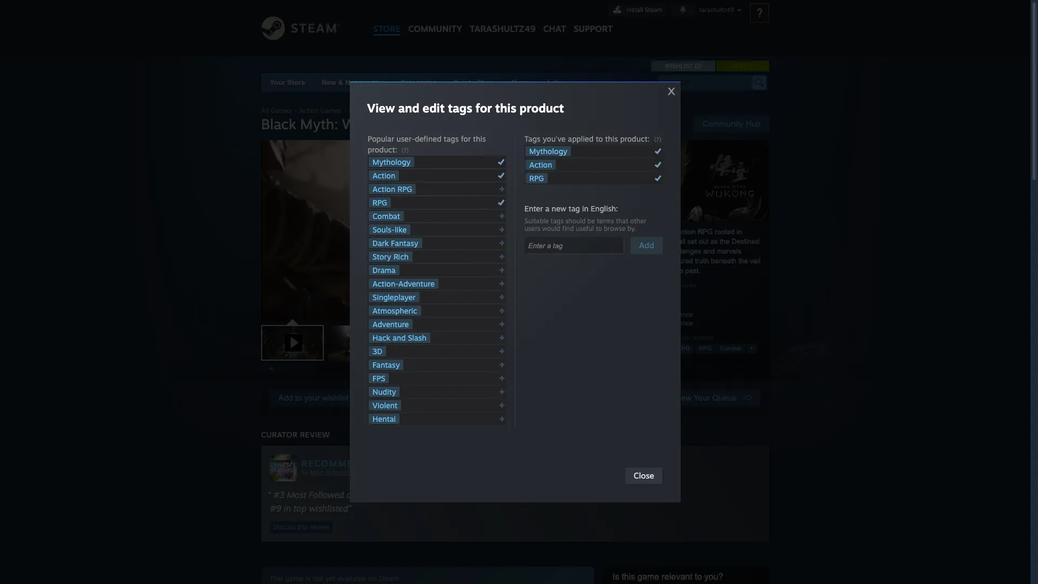 Task type: describe. For each thing, give the bounding box(es) containing it.
destined
[[732, 237, 759, 246]]

enter a new tag in english: suitable tags should be terms that other users would find useful to browse by.
[[525, 204, 646, 233]]

install steam
[[627, 6, 662, 14]]

1 vertical spatial combat
[[720, 345, 741, 351]]

black for black myth: wukong
[[261, 115, 296, 132]]

categories link
[[400, 78, 437, 87]]

venture
[[617, 247, 641, 255]]

this game is not yet available on steam
[[270, 574, 399, 582]]

197,768
[[357, 489, 390, 500]]

view for view your queue
[[674, 393, 692, 402]]

rich
[[393, 252, 409, 261]]

yet
[[326, 574, 336, 582]]

0 horizontal spatial action link
[[369, 170, 399, 181]]

chinese
[[594, 237, 620, 246]]

relevant
[[662, 572, 693, 581]]

tags down points
[[448, 101, 472, 115]]

0 vertical spatial user-
[[397, 134, 415, 143]]

1 horizontal spatial tarashultz49
[[699, 6, 734, 14]]

set
[[688, 237, 697, 246]]

2 vertical spatial rpg link
[[695, 343, 715, 354]]

1 horizontal spatial myth:
[[367, 107, 384, 115]]

search text field
[[666, 76, 750, 90]]

story
[[373, 252, 391, 261]]

1 vertical spatial popular user-defined tags for this product:
[[594, 334, 715, 342]]

like
[[395, 225, 407, 234]]

(?) inside 'tags you've applied to this product: (?)'
[[654, 136, 661, 143]]

on
[[368, 574, 377, 582]]

dark fantasy link
[[369, 238, 422, 248]]

black myth: wukong is an action rpg rooted in chinese mythology. you shall set out as the destined one to venture into the challenges and marvels ahead, to uncover the obscured truth beneath the veil of a glorious legend from the past.
[[594, 228, 761, 275]]

1 horizontal spatial game
[[638, 572, 659, 581]]

1 vertical spatial fantasy
[[373, 360, 400, 369]]

an
[[667, 228, 675, 236]]

obscured
[[664, 257, 693, 265]]

1 horizontal spatial product:
[[620, 134, 650, 143]]

and inside black myth: wukong is an action rpg rooted in chinese mythology. you shall set out as the destined one to venture into the challenges and marvels ahead, to uncover the obscured truth beneath the veil of a glorious legend from the past.
[[703, 247, 715, 255]]

2 games from the left
[[321, 107, 341, 115]]

the left the veil
[[739, 257, 748, 265]]

wishlist
[[665, 63, 693, 69]]

community hub
[[703, 119, 761, 128]]

0 horizontal spatial defined
[[415, 134, 442, 143]]

1 horizontal spatial combat link
[[717, 343, 745, 354]]

suitable
[[525, 217, 549, 225]]

story rich
[[373, 252, 409, 261]]

0 horizontal spatial (?)
[[402, 147, 409, 154]]

of
[[594, 267, 600, 275]]

product
[[520, 101, 564, 115]]

top
[[294, 503, 307, 514]]

violent
[[373, 401, 398, 410]]

a inside black myth: wukong is an action rpg rooted in chinese mythology. you shall set out as the destined one to venture into the challenges and marvels ahead, to uncover the obscured truth beneath the veil of a glorious legend from the past.
[[602, 267, 606, 275]]

drama
[[373, 266, 396, 275]]

nudity link
[[369, 387, 400, 397]]

news
[[512, 78, 530, 87]]

challenges
[[668, 247, 701, 255]]

tags inside enter a new tag in english: suitable tags should be terms that other users would find useful to browse by.
[[551, 217, 564, 225]]

story rich link
[[369, 251, 412, 262]]

beneath
[[711, 257, 737, 265]]

this left review
[[297, 523, 308, 531]]

follow
[[367, 393, 391, 402]]

to left you?
[[695, 572, 702, 581]]

1 horizontal spatial defined
[[633, 334, 655, 342]]

find
[[562, 224, 574, 233]]

new
[[552, 204, 566, 213]]

add
[[278, 393, 293, 402]]

0 horizontal spatial combat
[[373, 211, 400, 221]]

action
[[677, 228, 696, 236]]

tags down 'game science game science'
[[656, 334, 669, 342]]

view your queue
[[674, 393, 744, 402]]

in for " #3 most followed at 197,768 followers #9 in top wishlisted"
[[284, 503, 291, 514]]

in for black myth: wukong is an action rpg rooted in chinese mythology. you shall set out as the destined one to venture into the challenges and marvels ahead, to uncover the obscured truth beneath the veil of a glorious legend from the past.
[[737, 228, 742, 236]]

0 vertical spatial action link
[[526, 160, 556, 170]]

0 vertical spatial adventure
[[398, 279, 435, 288]]

useful
[[576, 224, 594, 233]]

singleplayer link
[[369, 292, 419, 302]]

rpg inside black myth: wukong is an action rpg rooted in chinese mythology. you shall set out as the destined one to venture into the challenges and marvels ahead, to uncover the obscured truth beneath the veil of a glorious legend from the past.
[[698, 228, 713, 236]]

souls-like
[[373, 225, 407, 234]]

1 science from the top
[[670, 311, 693, 319]]

1 vertical spatial product:
[[368, 145, 397, 154]]

marvels
[[717, 247, 742, 255]]

0 vertical spatial fantasy
[[391, 238, 418, 248]]

store link
[[369, 0, 405, 39]]

by.
[[628, 224, 636, 233]]

this
[[270, 574, 283, 582]]

by
[[301, 468, 308, 476]]

add to your wishlist
[[278, 393, 348, 402]]

&
[[338, 78, 343, 87]]

available
[[338, 574, 366, 582]]

tags inside the popular user-defined tags for this product:
[[444, 134, 459, 143]]

0 horizontal spatial for
[[461, 134, 471, 143]]

is
[[613, 572, 619, 581]]

edit
[[423, 101, 445, 115]]

to down chinese
[[610, 247, 615, 255]]

view your queue link
[[666, 389, 761, 407]]

0 horizontal spatial tarashultz49
[[470, 23, 536, 34]]

0 vertical spatial popular
[[368, 134, 394, 143]]

points
[[453, 78, 475, 87]]

all
[[261, 107, 269, 115]]

you
[[657, 237, 669, 246]]

wukong for black myth: wukong
[[342, 115, 396, 132]]

labs
[[547, 78, 564, 87]]

0 horizontal spatial is
[[305, 574, 311, 582]]

most followed link
[[310, 468, 350, 476]]

most for "
[[287, 489, 307, 500]]

tag
[[569, 204, 580, 213]]

#9
[[270, 503, 281, 514]]

support
[[574, 23, 613, 34]]

action games link
[[299, 107, 341, 115]]

followed for "
[[309, 489, 344, 500]]

"
[[268, 489, 271, 500]]

no
[[651, 282, 659, 289]]

action-
[[373, 279, 398, 288]]

chat
[[543, 23, 566, 34]]

+
[[750, 345, 753, 351]]

fps
[[373, 374, 385, 383]]

cart         ( 1 )
[[731, 63, 755, 69]]

2 game science link from the top
[[651, 320, 693, 327]]

0 horizontal spatial popular user-defined tags for this product:
[[368, 134, 486, 154]]

your
[[304, 393, 320, 402]]

shall
[[671, 237, 686, 246]]

this down 'game science game science'
[[680, 334, 690, 342]]

be
[[588, 217, 595, 225]]

2 science from the top
[[670, 320, 693, 327]]

1 > from the left
[[293, 107, 297, 115]]

you've
[[543, 134, 566, 143]]

one
[[594, 247, 608, 255]]

glorious
[[608, 267, 633, 275]]

2 vertical spatial for
[[670, 334, 678, 342]]

0 vertical spatial wukong
[[386, 107, 411, 115]]

action-adventure link
[[369, 278, 439, 289]]

1 vertical spatial rpg link
[[369, 197, 391, 208]]

uncover
[[626, 257, 651, 265]]

0 horizontal spatial your
[[270, 78, 285, 87]]

1 horizontal spatial black
[[349, 107, 365, 115]]

rpg up like
[[398, 184, 412, 194]]

0 vertical spatial for
[[476, 101, 492, 115]]

atmospheric link
[[369, 306, 421, 316]]

hentai link
[[369, 414, 400, 424]]

would
[[542, 224, 561, 233]]

0 vertical spatial action rpg link
[[369, 184, 416, 194]]



Task type: vqa. For each thing, say whether or not it's contained in the screenshot.
1st Games from the right
yes



Task type: locate. For each thing, give the bounding box(es) containing it.
mythology for the leftmost mythology "link"
[[373, 157, 411, 167]]

1 horizontal spatial >
[[343, 107, 347, 115]]

action rpg link up souls-like link
[[369, 184, 416, 194]]

in inside " #3 most followed at 197,768 followers #9 in top wishlisted"
[[284, 503, 291, 514]]

to right be
[[596, 224, 602, 233]]

combat link left +
[[717, 343, 745, 354]]

> up black myth: wukong
[[343, 107, 347, 115]]

1 game science link from the top
[[651, 311, 693, 319]]

0 horizontal spatial steam
[[379, 574, 399, 582]]

for down the view and edit tags for this product
[[461, 134, 471, 143]]

1 vertical spatial is
[[305, 574, 311, 582]]

combat link
[[369, 211, 404, 221], [717, 343, 745, 354]]

games
[[271, 107, 292, 115], [321, 107, 341, 115]]

tags down the view and edit tags for this product
[[444, 134, 459, 143]]

1 horizontal spatial a
[[602, 267, 606, 275]]

myth: down noteworthy
[[367, 107, 384, 115]]

1 horizontal spatial user-
[[618, 334, 633, 342]]

0 horizontal spatial product:
[[368, 145, 397, 154]]

0 horizontal spatial most
[[287, 489, 307, 500]]

install
[[627, 6, 643, 14]]

followers
[[392, 489, 430, 500]]

1 horizontal spatial for
[[476, 101, 492, 115]]

to right add
[[295, 393, 302, 402]]

the up from
[[653, 257, 662, 265]]

0 vertical spatial steam
[[645, 6, 662, 14]]

2 vertical spatial black
[[594, 228, 611, 236]]

1 vertical spatial game science link
[[651, 320, 693, 327]]

2 vertical spatial and
[[393, 333, 406, 342]]

game
[[638, 572, 659, 581], [285, 574, 303, 582]]

0 vertical spatial most
[[310, 468, 324, 476]]

action rpg link down 'game science game science'
[[655, 343, 694, 354]]

is left the an on the right top
[[660, 228, 665, 236]]

0 vertical spatial science
[[670, 311, 693, 319]]

1 vertical spatial defined
[[633, 334, 655, 342]]

close
[[634, 470, 654, 481]]

most up top
[[287, 489, 307, 500]]

1 horizontal spatial (
[[748, 63, 750, 69]]

tags
[[448, 101, 472, 115], [444, 134, 459, 143], [551, 217, 564, 225], [656, 334, 669, 342]]

and
[[398, 101, 419, 115], [703, 247, 715, 255], [393, 333, 406, 342]]

and inside 'link'
[[393, 333, 406, 342]]

black down the new & noteworthy
[[349, 107, 365, 115]]

steam right install
[[645, 6, 662, 14]]

slash
[[408, 333, 427, 342]]

0 horizontal spatial mythology link
[[369, 157, 414, 167]]

adventure up singleplayer link
[[398, 279, 435, 288]]

wishlisted"
[[309, 503, 351, 514]]

0 vertical spatial a
[[545, 204, 550, 213]]

wukong for black myth: wukong is an action rpg rooted in chinese mythology. you shall set out as the destined one to venture into the challenges and marvels ahead, to uncover the obscured truth beneath the veil of a glorious legend from the past.
[[633, 228, 658, 236]]

2 game from the top
[[651, 320, 668, 327]]

all games > action games > black myth: wukong
[[261, 107, 411, 115]]

action rpg link
[[369, 184, 416, 194], [655, 343, 694, 354]]

wishlist
[[322, 393, 348, 402]]

1 vertical spatial most
[[287, 489, 307, 500]]

1
[[750, 63, 753, 69]]

black inside black myth: wukong is an action rpg rooted in chinese mythology. you shall set out as the destined one to venture into the challenges and marvels ahead, to uncover the obscured truth beneath the veil of a glorious legend from the past.
[[594, 228, 611, 236]]

( for 2
[[695, 63, 697, 69]]

2 horizontal spatial product:
[[692, 334, 715, 342]]

in up destined
[[737, 228, 742, 236]]

tags you've applied to this product: (?)
[[525, 134, 661, 143]]

users
[[525, 224, 540, 233]]

( for 1
[[748, 63, 750, 69]]

community
[[703, 119, 744, 128]]

wukong down black myth: wukong link
[[342, 115, 396, 132]]

popular user-defined tags for this product: down 'game science game science'
[[594, 334, 715, 342]]

tags down new
[[551, 217, 564, 225]]

1 vertical spatial view
[[674, 393, 692, 402]]

0 horizontal spatial )
[[700, 63, 702, 69]]

0 horizontal spatial action rpg link
[[369, 184, 416, 194]]

noteworthy
[[345, 78, 384, 87]]

points shop link
[[445, 73, 503, 92]]

to right applied at the top
[[596, 134, 603, 143]]

fantasy
[[391, 238, 418, 248], [373, 360, 400, 369]]

1 horizontal spatial popular
[[594, 334, 617, 342]]

2 horizontal spatial for
[[670, 334, 678, 342]]

followed inside " #3 most followed at 197,768 followers #9 in top wishlisted"
[[309, 489, 344, 500]]

games right 'all' at the left top
[[271, 107, 292, 115]]

0 vertical spatial black
[[349, 107, 365, 115]]

view left queue
[[674, 393, 692, 402]]

wishlist                 ( 2 )
[[665, 63, 702, 69]]

rpg up "out"
[[698, 228, 713, 236]]

0 vertical spatial popular user-defined tags for this product:
[[368, 134, 486, 154]]

followed up the at
[[325, 468, 350, 476]]

0 vertical spatial view
[[367, 101, 395, 115]]

and left edit
[[398, 101, 419, 115]]

game right this
[[285, 574, 303, 582]]

defined down edit
[[415, 134, 442, 143]]

followed inside recommended by most followed october 8
[[325, 468, 350, 476]]

and down "as" at the right top of the page
[[703, 247, 715, 255]]

black for black myth: wukong is an action rpg rooted in chinese mythology. you shall set out as the destined one to venture into the challenges and marvels ahead, to uncover the obscured truth beneath the veil of a glorious legend from the past.
[[594, 228, 611, 236]]

your store link
[[270, 78, 305, 87]]

0 vertical spatial game
[[651, 311, 668, 319]]

october
[[354, 468, 377, 476]]

view down noteworthy
[[367, 101, 395, 115]]

action rpg for "action rpg" link to the bottom
[[659, 345, 690, 351]]

action rpg down 'game science game science'
[[659, 345, 690, 351]]

1 vertical spatial game
[[651, 320, 668, 327]]

( right wishlist
[[695, 63, 697, 69]]

game
[[651, 311, 668, 319], [651, 320, 668, 327]]

combat up souls-
[[373, 211, 400, 221]]

1 horizontal spatial is
[[660, 228, 665, 236]]

discuss this review
[[273, 523, 330, 531]]

rpg link left +
[[695, 343, 715, 354]]

0 vertical spatial and
[[398, 101, 419, 115]]

1 vertical spatial in
[[737, 228, 742, 236]]

( right cart
[[748, 63, 750, 69]]

combat
[[373, 211, 400, 221], [720, 345, 741, 351]]

terms
[[597, 217, 614, 225]]

1 horizontal spatial action rpg link
[[655, 343, 694, 354]]

> right "all games" link
[[293, 107, 297, 115]]

1 vertical spatial action link
[[369, 170, 399, 181]]

mythology link down you've
[[526, 146, 571, 156]]

myth: inside black myth: wukong is an action rpg rooted in chinese mythology. you shall set out as the destined one to venture into the challenges and marvels ahead, to uncover the obscured truth beneath the veil of a glorious legend from the past.
[[613, 228, 631, 236]]

mythology down black myth: wukong link
[[373, 157, 411, 167]]

the down rooted
[[720, 237, 730, 246]]

2
[[697, 63, 700, 69]]

adventure inside "link"
[[373, 320, 409, 329]]

action
[[299, 107, 319, 115], [529, 160, 552, 169], [373, 171, 395, 180], [373, 184, 395, 194], [659, 345, 676, 351]]

labs link
[[539, 73, 572, 92]]

game left "relevant"
[[638, 572, 659, 581]]

#3
[[273, 489, 285, 500]]

1 vertical spatial popular
[[594, 334, 617, 342]]

into
[[643, 247, 654, 255]]

black up chinese
[[594, 228, 611, 236]]

community
[[408, 23, 462, 34]]

1 horizontal spatial (?)
[[654, 136, 661, 143]]

this right applied at the top
[[605, 134, 618, 143]]

1 horizontal spatial mythology link
[[526, 146, 571, 156]]

myth: for black myth: wukong is an action rpg rooted in chinese mythology. you shall set out as the destined one to venture into the challenges and marvels ahead, to uncover the obscured truth beneath the veil of a glorious legend from the past.
[[613, 228, 631, 236]]

and for edit
[[398, 101, 419, 115]]

rpg
[[529, 174, 544, 183], [398, 184, 412, 194], [373, 198, 387, 207], [698, 228, 713, 236], [677, 345, 690, 351], [699, 345, 712, 351]]

defined
[[415, 134, 442, 143], [633, 334, 655, 342]]

myth:
[[367, 107, 384, 115], [300, 115, 338, 132], [613, 228, 631, 236]]

0 vertical spatial game science link
[[651, 311, 693, 319]]

2 horizontal spatial rpg link
[[695, 343, 715, 354]]

queue
[[712, 393, 737, 402]]

action rpg for top "action rpg" link
[[373, 184, 412, 194]]

defined down 'game science game science'
[[633, 334, 655, 342]]

1 vertical spatial action rpg
[[659, 345, 690, 351]]

)
[[700, 63, 702, 69], [753, 63, 755, 69]]

myth: down action games link
[[300, 115, 338, 132]]

store
[[373, 23, 401, 34]]

to
[[596, 134, 603, 143], [596, 224, 602, 233], [610, 247, 615, 255], [618, 257, 624, 265], [295, 393, 302, 402], [695, 572, 702, 581]]

and down adventure "link"
[[393, 333, 406, 342]]

for
[[476, 101, 492, 115], [461, 134, 471, 143], [670, 334, 678, 342]]

most right by
[[310, 468, 324, 476]]

0 vertical spatial combat
[[373, 211, 400, 221]]

1 horizontal spatial action link
[[526, 160, 556, 170]]

steam right on on the bottom of the page
[[379, 574, 399, 582]]

1 horizontal spatial )
[[753, 63, 755, 69]]

1 horizontal spatial view
[[674, 393, 692, 402]]

steam inside "link"
[[645, 6, 662, 14]]

a
[[545, 204, 550, 213], [602, 267, 606, 275]]

tarashultz49 link
[[466, 0, 540, 39]]

2 > from the left
[[343, 107, 347, 115]]

fps link
[[369, 373, 389, 383]]

for down shop on the top
[[476, 101, 492, 115]]

rpg down 'game science game science'
[[677, 345, 690, 351]]

truth
[[695, 257, 709, 265]]

combat link up souls-
[[369, 211, 404, 221]]

most inside " #3 most followed at 197,768 followers #9 in top wishlisted"
[[287, 489, 307, 500]]

this down the view and edit tags for this product
[[473, 134, 486, 143]]

) up search text field
[[700, 63, 702, 69]]

veil
[[750, 257, 761, 265]]

curator review
[[261, 430, 330, 439]]

1 horizontal spatial in
[[582, 204, 589, 213]]

0 horizontal spatial action rpg
[[373, 184, 412, 194]]

is inside black myth: wukong is an action rpg rooted in chinese mythology. you shall set out as the destined one to venture into the challenges and marvels ahead, to uncover the obscured truth beneath the veil of a glorious legend from the past.
[[660, 228, 665, 236]]

rpg up souls-
[[373, 198, 387, 207]]

wukong inside black myth: wukong is an action rpg rooted in chinese mythology. you shall set out as the destined one to venture into the challenges and marvels ahead, to uncover the obscured truth beneath the veil of a glorious legend from the past.
[[633, 228, 658, 236]]

in right the tag
[[582, 204, 589, 213]]

1 vertical spatial and
[[703, 247, 715, 255]]

0 vertical spatial mythology
[[529, 147, 567, 156]]

fantasy up fps
[[373, 360, 400, 369]]

2 ) from the left
[[753, 63, 755, 69]]

1 vertical spatial wukong
[[342, 115, 396, 132]]

0 vertical spatial mythology link
[[526, 146, 571, 156]]

this down "news"
[[495, 101, 517, 115]]

1 horizontal spatial rpg link
[[526, 173, 548, 183]]

rpg link up souls-
[[369, 197, 391, 208]]

1 games from the left
[[271, 107, 292, 115]]

view for view and edit tags for this product
[[367, 101, 395, 115]]

0 horizontal spatial rpg link
[[369, 197, 391, 208]]

a left new
[[545, 204, 550, 213]]

from
[[658, 267, 672, 275]]

myth: for black myth: wukong
[[300, 115, 338, 132]]

3d link
[[369, 346, 386, 356]]

that
[[616, 217, 628, 225]]

0 horizontal spatial >
[[293, 107, 297, 115]]

the down obscured
[[674, 267, 683, 275]]

1 vertical spatial followed
[[309, 489, 344, 500]]

new
[[322, 78, 336, 87]]

a inside enter a new tag in english: suitable tags should be terms that other users would find useful to browse by.
[[545, 204, 550, 213]]

1 vertical spatial your
[[694, 393, 710, 402]]

categories
[[400, 78, 437, 87]]

Enter a tag text field
[[528, 239, 620, 253]]

in inside enter a new tag in english: suitable tags should be terms that other users would find useful to browse by.
[[582, 204, 589, 213]]

0 horizontal spatial myth:
[[300, 115, 338, 132]]

dark fantasy
[[373, 238, 418, 248]]

1 vertical spatial mythology
[[373, 157, 411, 167]]

1 vertical spatial for
[[461, 134, 471, 143]]

in inside black myth: wukong is an action rpg rooted in chinese mythology. you shall set out as the destined one to venture into the challenges and marvels ahead, to uncover the obscured truth beneath the veil of a glorious legend from the past.
[[737, 228, 742, 236]]

wukong down categories link
[[386, 107, 411, 115]]

fantasy link
[[369, 360, 404, 370]]

new & noteworthy
[[322, 78, 384, 87]]

followed for recommended
[[325, 468, 350, 476]]

1 vertical spatial mythology link
[[369, 157, 414, 167]]

0 horizontal spatial a
[[545, 204, 550, 213]]

) for 2
[[700, 63, 702, 69]]

other
[[630, 217, 646, 225]]

in right #9 at bottom left
[[284, 503, 291, 514]]

for down 'game science game science'
[[670, 334, 678, 342]]

drama link
[[369, 265, 399, 275]]

your left queue
[[694, 393, 710, 402]]

mythology down you've
[[529, 147, 567, 156]]

0 horizontal spatial game
[[285, 574, 303, 582]]

is left not
[[305, 574, 311, 582]]

1 horizontal spatial combat
[[720, 345, 741, 351]]

shop
[[477, 78, 494, 87]]

1 vertical spatial (?)
[[402, 147, 409, 154]]

points shop
[[453, 78, 494, 87]]

action rpg up souls-like link
[[373, 184, 412, 194]]

mythology link down black myth: wukong link
[[369, 157, 414, 167]]

review
[[300, 430, 330, 439]]

0 vertical spatial combat link
[[369, 211, 404, 221]]

0 horizontal spatial games
[[271, 107, 292, 115]]

1 vertical spatial user-
[[618, 334, 633, 342]]

2 horizontal spatial black
[[594, 228, 611, 236]]

the down you at right
[[656, 247, 666, 255]]

1 horizontal spatial your
[[694, 393, 710, 402]]

recommended by most followed october 8
[[301, 457, 382, 476]]

dark
[[373, 238, 389, 248]]

review
[[310, 523, 330, 531]]

a right of
[[602, 267, 606, 275]]

combat left +
[[720, 345, 741, 351]]

) for 1
[[753, 63, 755, 69]]

to inside enter a new tag in english: suitable tags should be terms that other users would find useful to browse by.
[[596, 224, 602, 233]]

to up glorious
[[618, 257, 624, 265]]

1 ( from the left
[[695, 63, 697, 69]]

1 vertical spatial science
[[670, 320, 693, 327]]

0 horizontal spatial view
[[367, 101, 395, 115]]

1 vertical spatial action rpg link
[[655, 343, 694, 354]]

myth: down that
[[613, 228, 631, 236]]

0 horizontal spatial combat link
[[369, 211, 404, 221]]

1 vertical spatial adventure
[[373, 320, 409, 329]]

rpg up enter
[[529, 174, 544, 183]]

1 game from the top
[[651, 311, 668, 319]]

mythology for the right mythology "link"
[[529, 147, 567, 156]]

and for slash
[[393, 333, 406, 342]]

games up black myth: wukong
[[321, 107, 341, 115]]

tarashultz49
[[699, 6, 734, 14], [470, 23, 536, 34]]

1 horizontal spatial mythology
[[529, 147, 567, 156]]

2 ( from the left
[[748, 63, 750, 69]]

followed up wishlisted"
[[309, 489, 344, 500]]

2 horizontal spatial in
[[737, 228, 742, 236]]

atmospheric
[[373, 306, 417, 315]]

2 vertical spatial myth:
[[613, 228, 631, 236]]

black myth: wukong
[[261, 115, 396, 132]]

rooted
[[715, 228, 735, 236]]

chat link
[[540, 0, 570, 37]]

) right cart
[[753, 63, 755, 69]]

popular user-defined tags for this product:
[[368, 134, 486, 154], [594, 334, 715, 342]]

fantasy up rich
[[391, 238, 418, 248]]

adventure down atmospheric link
[[373, 320, 409, 329]]

0 vertical spatial in
[[582, 204, 589, 213]]

popular user-defined tags for this product: down edit
[[368, 134, 486, 154]]

tags
[[525, 134, 541, 143]]

1 horizontal spatial most
[[310, 468, 324, 476]]

most for recommended
[[310, 468, 324, 476]]

0 vertical spatial your
[[270, 78, 285, 87]]

science
[[670, 311, 693, 319], [670, 320, 693, 327]]

discuss
[[273, 523, 295, 531]]

your left 'store'
[[270, 78, 285, 87]]

0 vertical spatial rpg link
[[526, 173, 548, 183]]

user-
[[397, 134, 415, 143], [618, 334, 633, 342]]

reviews
[[675, 282, 697, 289]]

english:
[[591, 204, 618, 213]]

this right is
[[622, 572, 635, 581]]

ignore
[[410, 393, 433, 402]]

rpg link up enter
[[526, 173, 548, 183]]

0 vertical spatial product:
[[620, 134, 650, 143]]

souls-like link
[[369, 224, 411, 235]]

black down "all games" link
[[261, 115, 296, 132]]

out
[[699, 237, 709, 246]]

0 horizontal spatial in
[[284, 503, 291, 514]]

news link
[[503, 73, 539, 92]]

most inside recommended by most followed october 8
[[310, 468, 324, 476]]

nudity
[[373, 387, 396, 396]]

2 horizontal spatial myth:
[[613, 228, 631, 236]]

rpg left +
[[699, 345, 712, 351]]

wukong up mythology.
[[633, 228, 658, 236]]

1 ) from the left
[[700, 63, 702, 69]]



